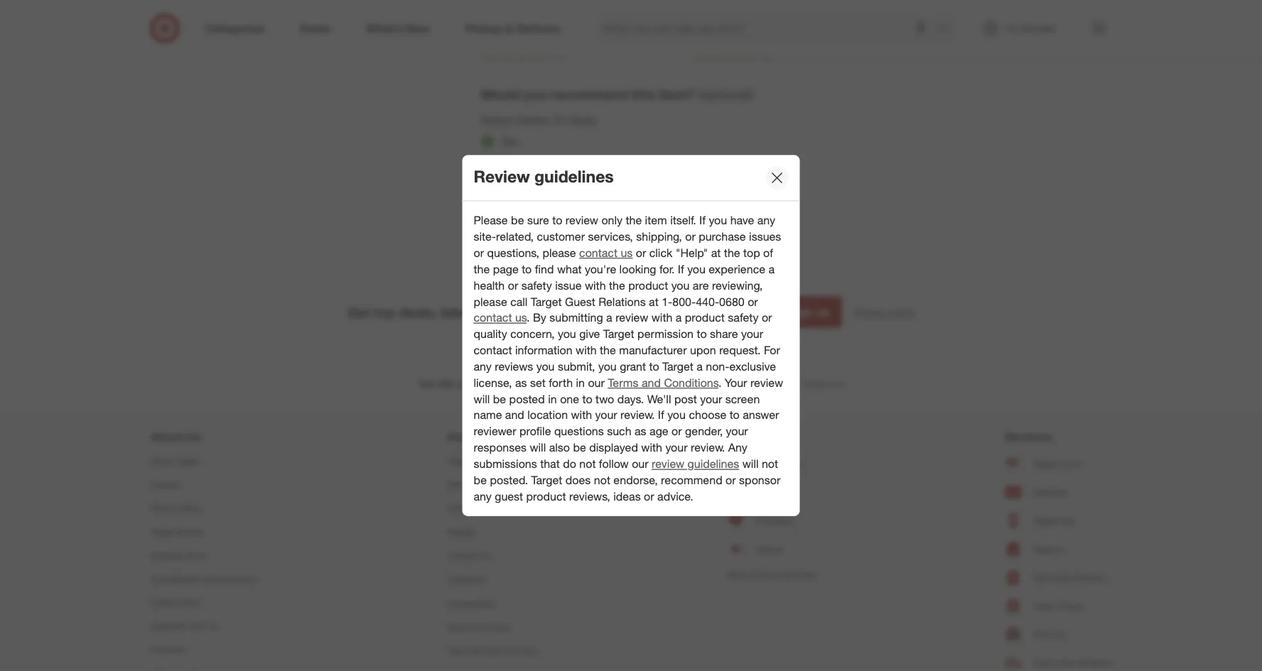 Task type: locate. For each thing, give the bounding box(es) containing it.
1 horizontal spatial product
[[629, 279, 668, 293]]

1 horizontal spatial us
[[208, 621, 218, 632]]

track orders link
[[448, 497, 538, 521]]

security & fraud
[[448, 623, 511, 633]]

will not be posted. target does not endorse, recommend or sponsor any guest product reviews, ideas or advice.
[[474, 458, 781, 504]]

1 vertical spatial &
[[204, 574, 209, 585]]

contact us link
[[579, 246, 633, 260], [474, 311, 527, 325]]

or up for
[[762, 311, 772, 325]]

reviewing,
[[712, 279, 763, 293]]

at left 1-
[[649, 295, 659, 309]]

0 vertical spatial us
[[186, 430, 201, 444]]

a inside or click "help" at the top of the page to find what you're looking for. if you experience a health or safety issue with the product you are reviewing, please call target guest relations at
[[769, 263, 775, 277]]

by
[[734, 379, 743, 389]]

terms and conditions link
[[608, 376, 719, 390]]

& down bullseye shop link on the bottom of page
[[204, 574, 209, 585]]

recommend down "review guidelines"
[[661, 474, 723, 488]]

1 vertical spatial review.
[[691, 441, 725, 455]]

2 vertical spatial contact
[[474, 344, 512, 358]]

1 horizontal spatial in
[[576, 376, 585, 390]]

1 vertical spatial us
[[515, 311, 527, 325]]

0 horizontal spatial location
[[528, 409, 568, 423]]

1 horizontal spatial us
[[621, 246, 633, 260]]

review. down gender,
[[691, 441, 725, 455]]

share
[[710, 328, 738, 341]]

2 vertical spatial &
[[482, 623, 487, 633]]

2 horizontal spatial us
[[480, 551, 491, 561]]

. right may
[[719, 376, 722, 390]]

shipping,
[[637, 230, 682, 244]]

not right do
[[580, 458, 596, 471]]

0 vertical spatial as
[[515, 376, 527, 390]]

1 vertical spatial our
[[632, 458, 649, 471]]

have
[[731, 214, 755, 228]]

as inside . your review will be posted in one to two days. we'll post your screen name and location with your review. if you choose to answer reviewer profile questions such as age or gender, your responses will also be displayed with your review. any submissions that do not follow our
[[635, 425, 647, 439]]

contact
[[448, 551, 478, 561]]

0 horizontal spatial contact us link
[[474, 311, 527, 325]]

review up the advice.
[[652, 458, 685, 471]]

redcard link
[[1005, 478, 1112, 507]]

contact
[[579, 246, 618, 260], [474, 311, 512, 325], [474, 344, 512, 358]]

sign up
[[789, 306, 830, 319]]

please
[[543, 246, 576, 260], [474, 295, 507, 309]]

your up request.
[[742, 328, 764, 341]]

pricing,
[[562, 379, 590, 389]]

displayed
[[590, 441, 638, 455]]

1 vertical spatial safety
[[728, 311, 759, 325]]

submissions
[[474, 458, 537, 471]]

safety down find
[[522, 279, 552, 293]]

brands
[[176, 527, 204, 538]]

1 vertical spatial store
[[760, 570, 780, 581]]

services down fraud
[[505, 646, 538, 657]]

target down about us
[[176, 456, 199, 467]]

a down relations
[[607, 311, 613, 325]]

. up concern,
[[527, 311, 530, 325]]

about up about target
[[151, 430, 183, 444]]

optical link
[[728, 535, 816, 564]]

review inside . your review will be posted in one to two days. we'll post your screen name and location with your review. if you choose to answer reviewer profile questions such as age or gender, your responses will also be displayed with your review. any submissions that do not follow our
[[751, 376, 784, 390]]

clinic
[[756, 487, 777, 498]]

1-800-440-0680 or contact us
[[474, 295, 758, 325]]

guidelines up "agree"
[[535, 167, 614, 187]]

target app link
[[1005, 507, 1112, 535]]

license,
[[474, 376, 512, 390]]

top right get
[[374, 304, 395, 321]]

in down apply.
[[548, 393, 557, 406]]

0 horizontal spatial us
[[515, 311, 527, 325]]

product down the 440-
[[685, 311, 725, 325]]

or down "endorse,"
[[644, 490, 655, 504]]

0 horizontal spatial us
[[186, 430, 201, 444]]

to up upon
[[697, 328, 707, 341]]

1 horizontal spatial .
[[719, 376, 722, 390]]

as
[[515, 376, 527, 390], [635, 425, 647, 439]]

the right the only
[[626, 214, 642, 228]]

advice.
[[658, 490, 694, 504]]

0 horizontal spatial please
[[474, 295, 507, 309]]

pharmacy link
[[728, 507, 816, 535]]

1 about from the top
[[151, 430, 183, 444]]

the down give
[[600, 344, 616, 358]]

& left blog
[[175, 504, 180, 514]]

0 horizontal spatial at
[[649, 295, 659, 309]]

follow
[[599, 458, 629, 471]]

as left age
[[635, 425, 647, 439]]

1 horizontal spatial safety
[[728, 311, 759, 325]]

will up sponsor
[[743, 458, 759, 471]]

1 vertical spatial contact us link
[[474, 311, 527, 325]]

please down customer at the top
[[543, 246, 576, 260]]

product down looking
[[629, 279, 668, 293]]

questions
[[554, 425, 604, 439]]

member
[[470, 646, 503, 657]]

1 vertical spatial contact
[[474, 311, 512, 325]]

us up the about target link
[[186, 430, 201, 444]]

2 vertical spatial will
[[743, 458, 759, 471]]

2 horizontal spatial services
[[1005, 430, 1052, 444]]

by up concern,
[[533, 311, 547, 325]]

. inside . your review will be posted in one to two days. we'll post your screen name and location with your review. if you choose to answer reviewer profile questions such as age or gender, your responses will also be displayed with your review. any submissions that do not follow our
[[719, 376, 722, 390]]

the up relations
[[609, 279, 625, 293]]

guidelines for review
[[688, 458, 740, 471]]

1 vertical spatial recommend
[[661, 474, 723, 488]]

at
[[712, 246, 721, 260], [649, 295, 659, 309], [795, 379, 802, 389]]

1 horizontal spatial if
[[678, 263, 684, 277]]

review. down days.
[[621, 409, 655, 423]]

select
[[481, 113, 513, 127]]

guidelines
[[535, 167, 614, 187], [663, 202, 715, 216], [688, 458, 740, 471]]

0 horizontal spatial safety
[[522, 279, 552, 293]]

0 horizontal spatial store
[[760, 570, 780, 581]]

safety
[[522, 279, 552, 293], [728, 311, 759, 325]]

with down you're
[[585, 279, 606, 293]]

team
[[448, 646, 468, 657]]

2 vertical spatial at
[[795, 379, 802, 389]]

help up target help
[[448, 430, 472, 444]]

0 horizontal spatial in
[[548, 393, 557, 406]]

target app
[[1034, 516, 1075, 526]]

store down optical link
[[760, 570, 780, 581]]

0 horizontal spatial top
[[374, 304, 395, 321]]

0 vertical spatial please
[[543, 246, 576, 260]]

us down press center link
[[208, 621, 218, 632]]

1 horizontal spatial location
[[745, 379, 775, 389]]

0 vertical spatial by
[[481, 202, 494, 216]]

purchase
[[699, 230, 746, 244]]

us down call
[[515, 311, 527, 325]]

you up option
[[524, 86, 547, 103]]

0 vertical spatial day
[[1058, 573, 1073, 583]]

quality
[[474, 328, 507, 341]]

sure
[[527, 214, 549, 228]]

us up looking
[[621, 246, 633, 260]]

with down press center link
[[189, 621, 205, 632]]

latest
[[441, 304, 476, 321]]

up
[[1056, 629, 1067, 640]]

or inside . your review will be posted in one to two days. we'll post your screen name and location with your review. if you choose to answer reviewer profile questions such as age or gender, your responses will also be displayed with your review. any submissions that do not follow our
[[672, 425, 682, 439]]

select option to apply
[[481, 113, 597, 127]]

2 horizontal spatial at
[[795, 379, 802, 389]]

2 horizontal spatial will
[[743, 458, 759, 471]]

0 vertical spatial contact us link
[[579, 246, 633, 260]]

us right contact
[[480, 551, 491, 561]]

us
[[621, 246, 633, 260], [515, 311, 527, 325]]

None text field
[[604, 297, 760, 328]]

sustainability & governance link
[[151, 568, 258, 591]]

0 vertical spatial our
[[588, 376, 605, 390]]

1 vertical spatial if
[[678, 263, 684, 277]]

0 vertical spatial guidelines
[[535, 167, 614, 187]]

a down 800-
[[676, 311, 682, 325]]

1 vertical spatial .
[[719, 376, 722, 390]]

our up the two
[[588, 376, 605, 390]]

contact down quality
[[474, 344, 512, 358]]

free 2-day shipping
[[1034, 658, 1112, 669]]

as left set
[[515, 376, 527, 390]]

0 vertical spatial review.
[[621, 409, 655, 423]]

1 horizontal spatial help
[[473, 456, 491, 467]]

& for sustainability
[[204, 574, 209, 585]]

a down upon
[[697, 360, 703, 374]]

up
[[816, 306, 830, 319]]

deals,
[[399, 304, 437, 321]]

order
[[1034, 601, 1056, 612]]

you up 800-
[[672, 279, 690, 293]]

2 vertical spatial product
[[527, 490, 566, 504]]

1 horizontal spatial &
[[204, 574, 209, 585]]

store for a
[[782, 459, 802, 469]]

target left circle on the right bottom of the page
[[1034, 459, 1057, 469]]

0 horizontal spatial will
[[474, 393, 490, 406]]

in-
[[750, 570, 760, 581]]

in down submit,
[[576, 376, 585, 390]]

0 horizontal spatial product
[[527, 490, 566, 504]]

same
[[1034, 573, 1056, 583]]

2 vertical spatial any
[[474, 490, 492, 504]]

yes
[[501, 135, 518, 149]]

target.com
[[804, 379, 846, 389]]

if right itself.
[[700, 214, 706, 228]]

app
[[1059, 516, 1075, 526]]

contact inside . by submitting a review with a product safety or quality concern, you give target permission to share your contact information with the manufacturer upon request. for any reviews you submit, you grant to target a non-exclusive license, as set forth in our
[[474, 344, 512, 358]]

i
[[557, 202, 559, 216]]

review.
[[621, 409, 655, 423], [691, 441, 725, 455]]

your
[[725, 376, 748, 390]]

0 horizontal spatial services
[[505, 646, 538, 657]]

to inside or click "help" at the top of the page to find what you're looking for. if you experience a health or safety issue with the product you are reviewing, please call target guest relations at
[[522, 263, 532, 277]]

1 vertical spatial services
[[783, 570, 816, 581]]

0 horizontal spatial our
[[588, 376, 605, 390]]

privacy policy
[[854, 306, 915, 319]]

or right age
[[672, 425, 682, 439]]

1 vertical spatial as
[[635, 425, 647, 439]]

review guidelines
[[652, 458, 740, 471]]

get top deals, latest trends, and more.
[[347, 304, 593, 321]]

if right for.
[[678, 263, 684, 277]]

0 horizontal spatial if
[[658, 409, 665, 423]]

2 about from the top
[[151, 456, 174, 467]]

with up permission
[[652, 311, 673, 325]]

at left target.com
[[795, 379, 802, 389]]

if down we'll
[[658, 409, 665, 423]]

0 vertical spatial in
[[576, 376, 585, 390]]

apply
[[568, 113, 597, 127]]

would you recommend this item? (optional)
[[481, 86, 754, 103]]

services up target circle
[[1005, 430, 1052, 444]]

review down item
[[639, 237, 674, 251]]

review up customer at the top
[[566, 214, 599, 228]]

0 horizontal spatial review.
[[621, 409, 655, 423]]

the inside . by submitting a review with a product safety or quality concern, you give target permission to share your contact information with the manufacturer upon request. for any reviews you submit, you grant to target a non-exclusive license, as set forth in our
[[600, 344, 616, 358]]

1 horizontal spatial at
[[712, 246, 721, 260]]

will inside will not be posted. target does not endorse, recommend or sponsor any guest product reviews, ideas or advice.
[[743, 458, 759, 471]]

about up careers
[[151, 456, 174, 467]]

2 horizontal spatial if
[[700, 214, 706, 228]]

0 vertical spatial product
[[629, 279, 668, 293]]

guidelines down any
[[688, 458, 740, 471]]

0 vertical spatial top
[[744, 246, 761, 260]]

our up "endorse,"
[[632, 458, 649, 471]]

product down the that
[[527, 490, 566, 504]]

privacy policy link
[[854, 306, 915, 320]]

a down of
[[769, 263, 775, 277]]

0 horizontal spatial as
[[515, 376, 527, 390]]

1 vertical spatial at
[[649, 295, 659, 309]]

0 vertical spatial will
[[474, 393, 490, 406]]

1 horizontal spatial top
[[744, 246, 761, 260]]

. inside . by submitting a review with a product safety or quality concern, you give target permission to share your contact information with the manufacturer upon request. for any reviews you submit, you grant to target a non-exclusive license, as set forth in our
[[527, 311, 530, 325]]

help down responses
[[473, 456, 491, 467]]

1 horizontal spatial please
[[543, 246, 576, 260]]

a right find
[[775, 459, 779, 469]]

0 vertical spatial safety
[[522, 279, 552, 293]]

0 vertical spatial about
[[151, 430, 183, 444]]

you down post
[[668, 409, 686, 423]]

or inside 1-800-440-0680 or contact us
[[748, 295, 758, 309]]

or up the "help"
[[686, 230, 696, 244]]

security & fraud link
[[448, 616, 538, 640]]

1 horizontal spatial our
[[632, 458, 649, 471]]

be down target help
[[474, 474, 487, 488]]

2 horizontal spatial product
[[685, 311, 725, 325]]

be down license,
[[493, 393, 506, 406]]

0 vertical spatial any
[[758, 214, 776, 228]]

1 vertical spatial any
[[474, 360, 492, 374]]

1 horizontal spatial will
[[530, 441, 546, 455]]

responses
[[474, 441, 527, 455]]

please inside the please be sure to review only the item itself. if you have any site-related, customer services, shipping, or purchase issues or questions, please
[[543, 246, 576, 260]]

or up looking
[[636, 246, 647, 260]]

day right same
[[1058, 573, 1073, 583]]

product inside or click "help" at the top of the page to find what you're looking for. if you experience a health or safety issue with the product you are reviewing, please call target guest relations at
[[629, 279, 668, 293]]

review down exclusive
[[751, 376, 784, 390]]

target inside 'target circle' link
[[1034, 459, 1057, 469]]

pharmacy
[[756, 516, 795, 526]]

no
[[501, 154, 515, 168]]

will down profile
[[530, 441, 546, 455]]

order pickup
[[1034, 601, 1084, 612]]

you inside . your review will be posted in one to two days. we'll post your screen name and location with your review. if you choose to answer reviewer profile questions such as age or gender, your responses will also be displayed with your review. any submissions that do not follow our
[[668, 409, 686, 423]]

redcard
[[1034, 487, 1068, 498]]

if inside the please be sure to review only the item itself. if you have any site-related, customer services, shipping, or purchase issues or questions, please
[[700, 214, 706, 228]]

please down health
[[474, 295, 507, 309]]

top left of
[[744, 246, 761, 260]]

2 vertical spatial services
[[505, 646, 538, 657]]

1 horizontal spatial by
[[533, 311, 547, 325]]

about us
[[151, 430, 201, 444]]

guidelines for review
[[535, 167, 614, 187]]

advertise
[[151, 621, 187, 632]]

0 vertical spatial .
[[527, 311, 530, 325]]

target help
[[448, 456, 491, 467]]

1 vertical spatial by
[[533, 311, 547, 325]]

1 vertical spatial product
[[685, 311, 725, 325]]

1 horizontal spatial review.
[[691, 441, 725, 455]]

location up profile
[[528, 409, 568, 423]]

find a store link
[[728, 450, 816, 478]]

. your review will be posted in one to two days. we'll post your screen name and location with your review. if you choose to answer reviewer profile questions such as age or gender, your responses will also be displayed with your review. any submissions that do not follow our
[[474, 376, 784, 471]]

1 vertical spatial location
[[528, 409, 568, 423]]

review down relations
[[616, 311, 649, 325]]

1 horizontal spatial as
[[635, 425, 647, 439]]

your up any
[[726, 425, 748, 439]]

page
[[493, 263, 519, 277]]

1 horizontal spatial recommend
[[661, 474, 723, 488]]

with inside or click "help" at the top of the page to find what you're looking for. if you experience a health or safety issue with the product you are reviewing, please call target guest relations at
[[585, 279, 606, 293]]

2 vertical spatial if
[[658, 409, 665, 423]]

you up 'purchase'
[[709, 214, 728, 228]]

1 vertical spatial please
[[474, 295, 507, 309]]

1 vertical spatial us
[[480, 551, 491, 561]]

at down 'purchase'
[[712, 246, 721, 260]]

by up site-
[[481, 202, 494, 216]]

2 horizontal spatial &
[[482, 623, 487, 633]]

target inside or click "help" at the top of the page to find what you're looking for. if you experience a health or safety issue with the product you are reviewing, please call target guest relations at
[[531, 295, 562, 309]]

location inside * see offer details. restrictions apply. pricing, promotions and availability may vary by location and at target.com
[[745, 379, 775, 389]]

store
[[782, 459, 802, 469], [760, 570, 780, 581]]

at inside * see offer details. restrictions apply. pricing, promotions and availability may vary by location and at target.com
[[795, 379, 802, 389]]

recommend up "apply"
[[551, 86, 628, 103]]

drive up
[[1034, 629, 1067, 640]]

submit review
[[597, 237, 674, 251]]

product inside will not be posted. target does not endorse, recommend or sponsor any guest product reviews, ideas or advice.
[[527, 490, 566, 504]]

1 vertical spatial help
[[473, 456, 491, 467]]

by
[[481, 202, 494, 216], [533, 311, 547, 325]]

optical
[[756, 544, 783, 555]]

help
[[448, 430, 472, 444], [473, 456, 491, 467]]

1 horizontal spatial store
[[782, 459, 802, 469]]



Task type: vqa. For each thing, say whether or not it's contained in the screenshot.
looking
yes



Task type: describe. For each thing, give the bounding box(es) containing it.
0 vertical spatial contact
[[579, 246, 618, 260]]

1 vertical spatial will
[[530, 441, 546, 455]]

to down the manufacturer
[[649, 360, 660, 374]]

any inside . by submitting a review with a product safety or quality concern, you give target permission to share your contact information with the manufacturer upon request. for any reviews you submit, you grant to target a non-exclusive license, as set forth in our
[[474, 360, 492, 374]]

help inside target help link
[[473, 456, 491, 467]]

investors
[[151, 645, 185, 656]]

contact us
[[579, 246, 633, 260]]

to left the two
[[583, 393, 593, 406]]

*
[[417, 377, 420, 386]]

forth
[[549, 376, 573, 390]]

your down the two
[[595, 409, 618, 423]]

review
[[474, 167, 530, 187]]

advertise with us
[[151, 621, 218, 632]]

safety inside or click "help" at the top of the page to find what you're looking for. if you experience a health or safety issue with the product you are reviewing, please call target guest relations at
[[522, 279, 552, 293]]

by inside . by submitting a review with a product safety or quality concern, you give target permission to share your contact information with the manufacturer upon request. for any reviews you submit, you grant to target a non-exclusive license, as set forth in our
[[533, 311, 547, 325]]

itself.
[[671, 214, 697, 228]]

ideas
[[614, 490, 641, 504]]

No radio
[[481, 154, 495, 168]]

profile
[[520, 425, 551, 439]]

governance
[[212, 574, 258, 585]]

customer
[[537, 230, 585, 244]]

target inside the target app link
[[1034, 516, 1057, 526]]

if inside . your review will be posted in one to two days. we'll post your screen name and location with your review. if you choose to answer reviewer profile questions such as age or gender, your responses will also be displayed with your review. any submissions that do not follow our
[[658, 409, 665, 423]]

contact us link
[[448, 544, 538, 568]]

answer
[[743, 409, 780, 423]]

the inside the please be sure to review only the item itself. if you have any site-related, customer services, shipping, or purchase issues or questions, please
[[626, 214, 642, 228]]

delivery
[[1075, 573, 1106, 583]]

guest
[[565, 295, 596, 309]]

does
[[566, 474, 591, 488]]

submit review button
[[588, 229, 683, 260]]

review inside . by submitting a review with a product safety or quality concern, you give target permission to share your contact information with the manufacturer upon request. for any reviews you submit, you grant to target a non-exclusive license, as set forth in our
[[616, 311, 649, 325]]

shipping
[[1078, 658, 1112, 669]]

be inside will not be posted. target does not endorse, recommend or sponsor any guest product reviews, ideas or advice.
[[474, 474, 487, 488]]

not down follow
[[594, 474, 611, 488]]

recalls link
[[448, 521, 538, 544]]

target brands link
[[151, 521, 258, 544]]

with up questions
[[571, 409, 592, 423]]

not up sponsor
[[762, 458, 779, 471]]

terms
[[608, 376, 639, 390]]

endorse,
[[614, 474, 658, 488]]

& for news
[[175, 504, 180, 514]]

trends,
[[480, 304, 525, 321]]

Yes radio
[[481, 135, 495, 149]]

clinic link
[[728, 478, 816, 507]]

feedback
[[448, 575, 486, 586]]

not inside . your review will be posted in one to two days. we'll post your screen name and location with your review. if you choose to answer reviewer profile questions such as age or gender, your responses will also be displayed with your review. any submissions that do not follow our
[[580, 458, 596, 471]]

you inside the please be sure to review only the item itself. if you have any site-related, customer services, shipping, or purchase issues or questions, please
[[709, 214, 728, 228]]

recommend inside will not be posted. target does not endorse, recommend or sponsor any guest product reviews, ideas or advice.
[[661, 474, 723, 488]]

same day delivery
[[1034, 573, 1106, 583]]

if inside or click "help" at the top of the page to find what you're looking for. if you experience a health or safety issue with the product you are reviewing, please call target guest relations at
[[678, 263, 684, 277]]

with inside advertise with us link
[[189, 621, 205, 632]]

1 horizontal spatial contact us link
[[579, 246, 633, 260]]

be inside the please be sure to review only the item itself. if you have any site-related, customer services, shipping, or purchase issues or questions, please
[[511, 214, 524, 228]]

safety inside . by submitting a review with a product safety or quality concern, you give target permission to share your contact information with the manufacturer upon request. for any reviews you submit, you grant to target a non-exclusive license, as set forth in our
[[728, 311, 759, 325]]

feedback button
[[448, 568, 538, 593]]

to inside the please be sure to review only the item itself. if you have any site-related, customer services, shipping, or purchase issues or questions, please
[[553, 214, 563, 228]]

to down screen
[[730, 409, 740, 423]]

press
[[151, 598, 172, 608]]

give
[[580, 328, 600, 341]]

sign
[[789, 306, 813, 319]]

top inside or click "help" at the top of the page to find what you're looking for. if you experience a health or safety issue with the product you are reviewing, please call target guest relations at
[[744, 246, 761, 260]]

pickup
[[1058, 601, 1084, 612]]

or inside . by submitting a review with a product safety or quality concern, you give target permission to share your contact information with the manufacturer upon request. for any reviews you submit, you grant to target a non-exclusive license, as set forth in our
[[762, 311, 772, 325]]

0 vertical spatial us
[[621, 246, 633, 260]]

"help"
[[676, 246, 708, 260]]

target inside will not be posted. target does not endorse, recommend or sponsor any guest product reviews, ideas or advice.
[[532, 474, 563, 488]]

target up availability
[[663, 360, 694, 374]]

contact inside 1-800-440-0680 or contact us
[[474, 311, 512, 325]]

. by submitting a review with a product safety or quality concern, you give target permission to share your contact information with the manufacturer upon request. for any reviews you submit, you grant to target a non-exclusive license, as set forth in our
[[474, 311, 781, 390]]

review inside submit review 'button'
[[639, 237, 674, 251]]

about target link
[[151, 450, 258, 474]]

for
[[764, 344, 781, 358]]

you up promotions
[[599, 360, 617, 374]]

1 horizontal spatial services
[[783, 570, 816, 581]]

as inside . by submitting a review with a product safety or quality concern, you give target permission to share your contact information with the manufacturer upon request. for any reviews you submit, you grant to target a non-exclusive license, as set forth in our
[[515, 376, 527, 390]]

security
[[448, 623, 479, 633]]

. for by
[[527, 311, 530, 325]]

you down information
[[537, 360, 555, 374]]

blog
[[182, 504, 200, 514]]

us inside 1-800-440-0680 or contact us
[[515, 311, 527, 325]]

availability
[[655, 379, 695, 389]]

request.
[[720, 344, 761, 358]]

free
[[1034, 658, 1051, 669]]

or down site-
[[474, 246, 484, 260]]

registry
[[1034, 544, 1065, 555]]

drive
[[1034, 629, 1053, 640]]

in inside . your review will be posted in one to two days. we'll post your screen name and location with your review. if you choose to answer reviewer profile questions such as age or gender, your responses will also be displayed with your review. any submissions that do not follow our
[[548, 393, 557, 406]]

about for about target
[[151, 456, 174, 467]]

please be sure to review only the item itself. if you have any site-related, customer services, shipping, or purchase issues or questions, please
[[474, 214, 782, 260]]

us for contact us
[[480, 551, 491, 561]]

review up the shipping,
[[627, 202, 660, 216]]

target inside target help link
[[448, 456, 471, 467]]

. for your
[[719, 376, 722, 390]]

in inside . by submitting a review with a product safety or quality concern, you give target permission to share your contact information with the manufacturer upon request. for any reviews you submit, you grant to target a non-exclusive license, as set forth in our
[[576, 376, 585, 390]]

you up are
[[688, 263, 706, 277]]

find
[[535, 263, 554, 277]]

find a store
[[756, 459, 802, 469]]

your up choose
[[700, 393, 723, 406]]

registry link
[[1005, 535, 1112, 564]]

agree
[[563, 202, 592, 216]]

careers link
[[151, 474, 258, 497]]

review guidelines button
[[627, 201, 715, 217]]

What can we help you find? suggestions appear below search field
[[595, 13, 941, 44]]

about for about us
[[151, 430, 183, 444]]

value
[[693, 29, 720, 42]]

target inside target brands link
[[151, 527, 174, 538]]

find
[[756, 459, 772, 469]]

sustainability & governance
[[151, 574, 258, 585]]

& for security
[[482, 623, 487, 633]]

reviewer
[[474, 425, 517, 439]]

0 horizontal spatial by
[[481, 202, 494, 216]]

the up health
[[474, 263, 490, 277]]

or left sponsor
[[726, 474, 736, 488]]

be down questions
[[573, 441, 586, 455]]

review guidelines dialog
[[463, 155, 800, 517]]

with down give
[[576, 344, 597, 358]]

submitting
[[550, 311, 603, 325]]

post
[[675, 393, 697, 406]]

review inside the please be sure to review only the item itself. if you have any site-related, customer services, shipping, or purchase issues or questions, please
[[566, 214, 599, 228]]

our inside . your review will be posted in one to two days. we'll post your screen name and location with your review. if you choose to answer reviewer profile questions such as age or gender, your responses will also be displayed with your review. any submissions that do not follow our
[[632, 458, 649, 471]]

1 vertical spatial day
[[1061, 658, 1076, 669]]

0 vertical spatial recommend
[[551, 86, 628, 103]]

1 vertical spatial top
[[374, 304, 395, 321]]

440-
[[696, 295, 720, 309]]

any inside the please be sure to review only the item itself. if you have any site-related, customer services, shipping, or purchase issues or questions, please
[[758, 214, 776, 228]]

(optional)
[[698, 86, 754, 103]]

your inside . by submitting a review with a product safety or quality concern, you give target permission to share your contact information with the manufacturer upon request. for any reviews you submit, you grant to target a non-exclusive license, as set forth in our
[[742, 328, 764, 341]]

0 vertical spatial services
[[1005, 430, 1052, 444]]

store for in-
[[760, 570, 780, 581]]

800-
[[673, 295, 696, 309]]

target inside the about target link
[[176, 456, 199, 467]]

you're
[[585, 263, 617, 277]]

your down age
[[666, 441, 688, 455]]

and inside . your review will be posted in one to two days. we'll post your screen name and location with your review. if you choose to answer reviewer profile questions such as age or gender, your responses will also be displayed with your review. any submissions that do not follow our
[[505, 409, 525, 423]]

1-
[[662, 295, 673, 309]]

1 vertical spatial guidelines
[[663, 202, 715, 216]]

any inside will not be posted. target does not endorse, recommend or sponsor any guest product reviews, ideas or advice.
[[474, 490, 492, 504]]

product inside . by submitting a review with a product safety or quality concern, you give target permission to share your contact information with the manufacturer upon request. for any reviews you submit, you grant to target a non-exclusive license, as set forth in our
[[685, 311, 725, 325]]

with down age
[[642, 441, 663, 455]]

to right "agree"
[[595, 202, 605, 216]]

target brands
[[151, 527, 204, 538]]

target down 1-800-440-0680 or contact us
[[604, 328, 635, 341]]

gender,
[[685, 425, 723, 439]]

us for about us
[[186, 430, 201, 444]]

the up experience
[[724, 246, 741, 260]]

location inside . your review will be posted in one to two days. we'll post your screen name and location with your review. if you choose to answer reviewer profile questions such as age or gender, your responses will also be displayed with your review. any submissions that do not follow our
[[528, 409, 568, 423]]

0680
[[720, 295, 745, 309]]

get
[[347, 304, 370, 321]]

sustainability
[[151, 574, 202, 585]]

to
[[553, 113, 565, 127]]

please inside or click "help" at the top of the page to find what you're looking for. if you experience a health or safety issue with the product you are reviewing, please call target guest relations at
[[474, 295, 507, 309]]

the up services,
[[608, 202, 624, 216]]

or up call
[[508, 279, 518, 293]]

cancel
[[490, 237, 528, 251]]

apply.
[[538, 379, 560, 389]]

relations
[[599, 295, 646, 309]]

0 horizontal spatial help
[[448, 430, 472, 444]]

you down submitting
[[558, 328, 576, 341]]

investors link
[[151, 638, 258, 662]]

news
[[151, 504, 172, 514]]

by submitting, i agree to the review guidelines
[[481, 202, 715, 216]]

looking
[[620, 263, 657, 277]]

our inside . by submitting a review with a product safety or quality concern, you give target permission to share your contact information with the manufacturer upon request. for any reviews you submit, you grant to target a non-exclusive license, as set forth in our
[[588, 376, 605, 390]]

submit,
[[558, 360, 595, 374]]

age
[[650, 425, 669, 439]]

target circle
[[1034, 459, 1081, 469]]

target circle link
[[1005, 450, 1112, 478]]

cancel link
[[481, 229, 537, 260]]

bullseye shop link
[[151, 544, 258, 568]]

item
[[645, 214, 667, 228]]



